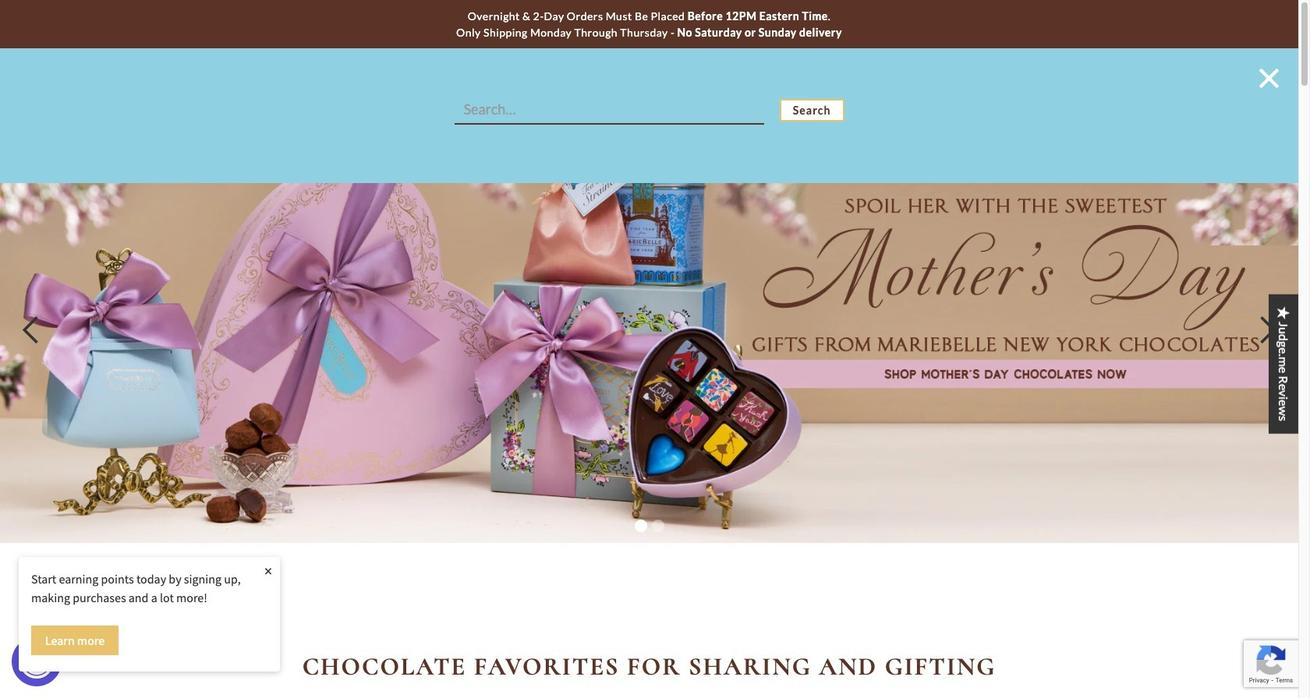 Task type: locate. For each thing, give the bounding box(es) containing it.
next slide image
[[1252, 315, 1283, 347]]

spoil her with the sweetest mother's day gifts from mariebelle new york chocolates image
[[0, 119, 1299, 543]]

None submit
[[780, 99, 844, 121]]

cart icon image
[[1243, 77, 1256, 90]]

carousel region
[[0, 119, 1299, 543]]

search dialog
[[0, 48, 1299, 183]]

banner
[[0, 48, 1299, 183]]

accessibility widget, click to open image
[[19, 645, 54, 680]]



Task type: vqa. For each thing, say whether or not it's contained in the screenshot.
Accessibility Widget, click to open Image
yes



Task type: describe. For each thing, give the bounding box(es) containing it.
previous slide image
[[16, 315, 47, 347]]

Search… search field
[[454, 95, 764, 125]]

none submit inside search form search field
[[780, 99, 844, 121]]

home slider container element
[[0, 119, 1299, 543]]

announcement bar element
[[0, 0, 1299, 48]]

close icon image
[[1260, 69, 1279, 88]]

Search Form search field
[[454, 95, 844, 125]]



